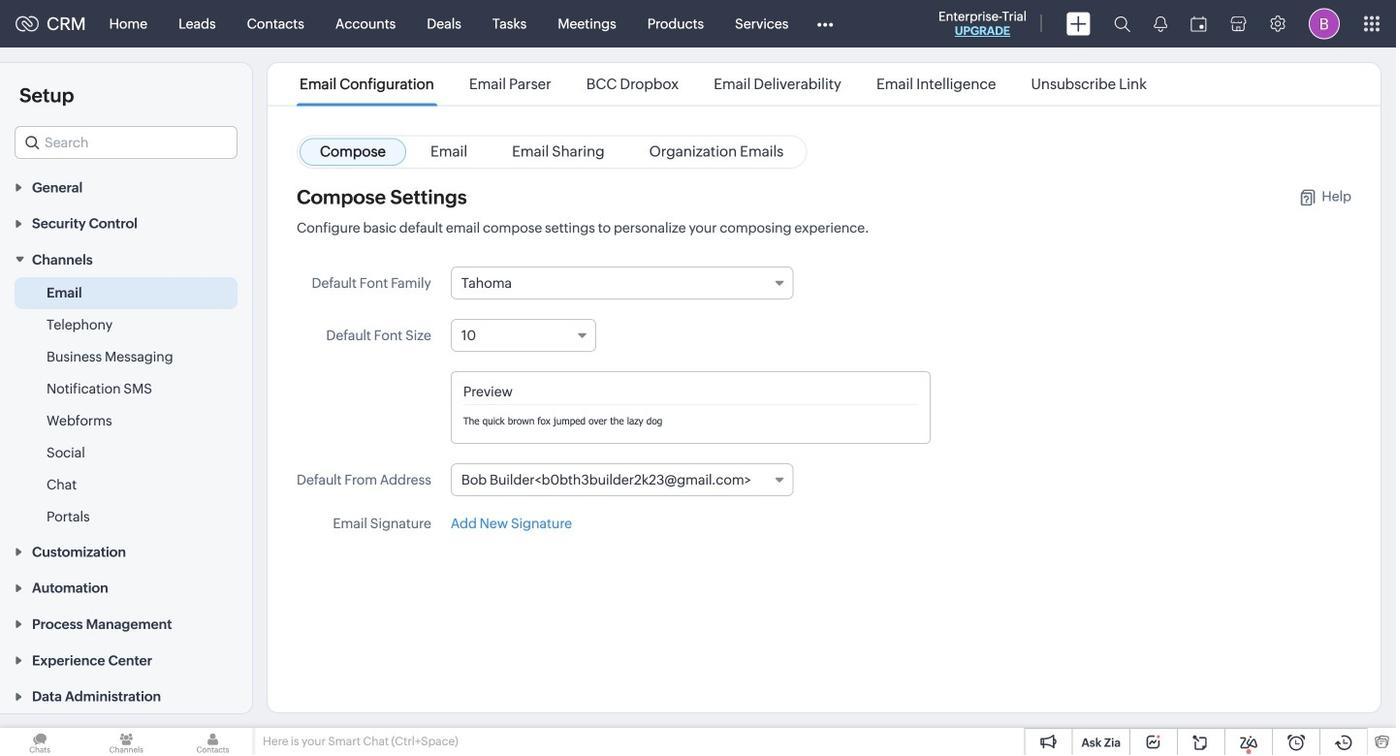 Task type: vqa. For each thing, say whether or not it's contained in the screenshot.
SEARCH image
yes



Task type: locate. For each thing, give the bounding box(es) containing it.
region
[[0, 277, 252, 533]]

profile element
[[1298, 0, 1352, 47]]

list
[[282, 63, 1165, 105]]

channels image
[[87, 728, 166, 755]]

None field
[[15, 126, 238, 159], [451, 267, 794, 300], [451, 319, 596, 352], [451, 464, 794, 497], [451, 267, 794, 300], [451, 319, 596, 352], [451, 464, 794, 497]]

Other Modules field
[[804, 8, 846, 39]]

signals image
[[1154, 16, 1168, 32]]

search element
[[1103, 0, 1142, 48]]

create menu element
[[1055, 0, 1103, 47]]

calendar image
[[1191, 16, 1207, 32]]



Task type: describe. For each thing, give the bounding box(es) containing it.
profile image
[[1309, 8, 1340, 39]]

Search text field
[[16, 127, 237, 158]]

signals element
[[1142, 0, 1179, 48]]

chats image
[[0, 728, 80, 755]]

none field search
[[15, 126, 238, 159]]

create menu image
[[1067, 12, 1091, 35]]

search image
[[1114, 16, 1131, 32]]

contacts image
[[173, 728, 253, 755]]

logo image
[[16, 16, 39, 32]]



